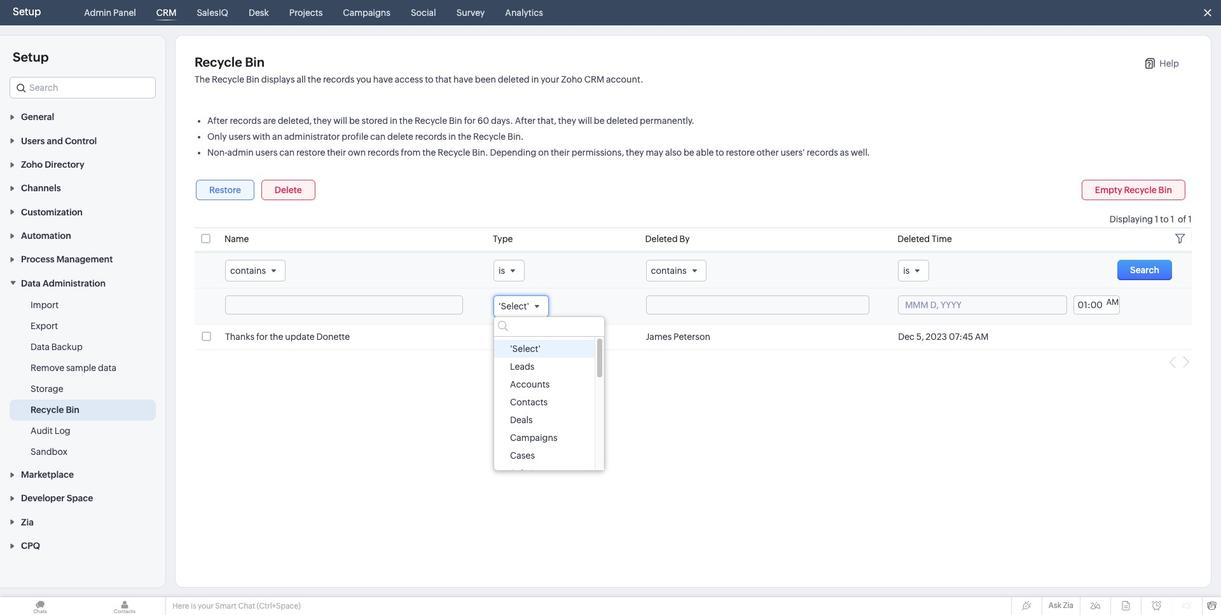 Task type: locate. For each thing, give the bounding box(es) containing it.
chat
[[238, 602, 255, 611]]

projects
[[289, 8, 323, 18]]

(ctrl+space)
[[257, 602, 301, 611]]

campaigns
[[343, 8, 391, 18]]

zia
[[1063, 602, 1074, 611]]

smart
[[215, 602, 237, 611]]

contacts image
[[85, 598, 165, 616]]

desk
[[249, 8, 269, 18]]

desk link
[[244, 0, 274, 25]]

analytics link
[[500, 0, 548, 25]]



Task type: describe. For each thing, give the bounding box(es) containing it.
survey
[[457, 8, 485, 18]]

your
[[198, 602, 214, 611]]

here
[[172, 602, 189, 611]]

admin panel
[[84, 8, 136, 18]]

salesiq link
[[192, 0, 233, 25]]

ask
[[1049, 602, 1062, 611]]

campaigns link
[[338, 0, 396, 25]]

setup
[[13, 6, 41, 18]]

panel
[[113, 8, 136, 18]]

is
[[191, 602, 196, 611]]

here is your smart chat (ctrl+space)
[[172, 602, 301, 611]]

admin
[[84, 8, 111, 18]]

survey link
[[451, 0, 490, 25]]

crm link
[[151, 0, 182, 25]]

admin panel link
[[79, 0, 141, 25]]

ask zia
[[1049, 602, 1074, 611]]

social link
[[406, 0, 441, 25]]

salesiq
[[197, 8, 228, 18]]

crm
[[156, 8, 176, 18]]

chats image
[[0, 598, 80, 616]]

projects link
[[284, 0, 328, 25]]

social
[[411, 8, 436, 18]]

analytics
[[505, 8, 543, 18]]



Task type: vqa. For each thing, say whether or not it's contained in the screenshot.
Marketplace image on the top
no



